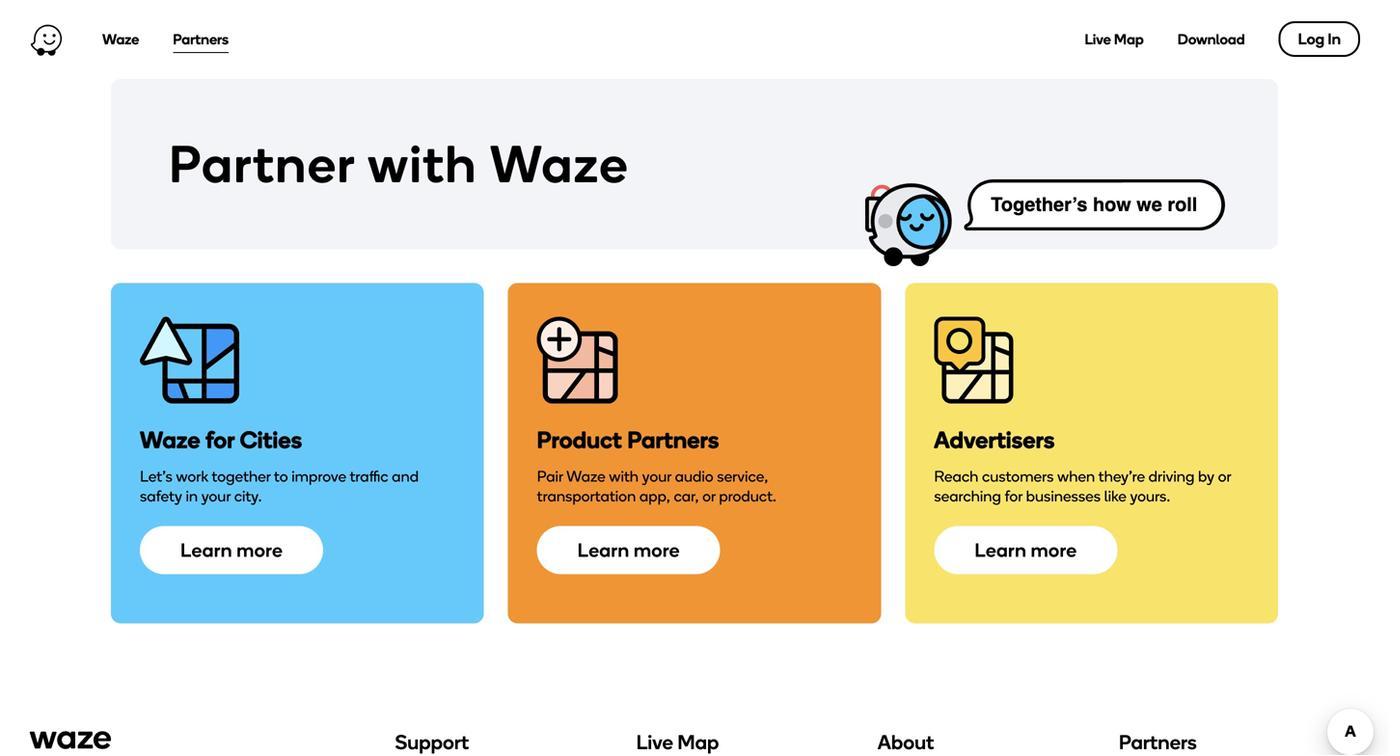 Task type: vqa. For each thing, say whether or not it's contained in the screenshot.
Thu corresponding to Thu Aug 29, 2019 10:39 pm
no



Task type: locate. For each thing, give the bounding box(es) containing it.
learn more down city. in the bottom left of the page
[[180, 539, 283, 562]]

your up app,
[[642, 467, 671, 486]]

advertisers
[[934, 426, 1055, 454]]

they're
[[1098, 467, 1145, 486]]

0 horizontal spatial learn
[[180, 539, 232, 562]]

more down city. in the bottom left of the page
[[237, 539, 283, 562]]

1 learn more link from the left
[[140, 526, 323, 574]]

when
[[1057, 467, 1095, 486]]

0 vertical spatial your
[[642, 467, 671, 486]]

0 vertical spatial map
[[1114, 31, 1144, 48]]

yours.
[[1130, 487, 1170, 506]]

1 vertical spatial or
[[702, 487, 715, 506]]

or right by at the bottom of page
[[1218, 467, 1231, 486]]

0 horizontal spatial map
[[677, 730, 719, 755]]

1 horizontal spatial for
[[1005, 487, 1023, 506]]

2 horizontal spatial learn
[[975, 539, 1027, 562]]

learn more down businesses
[[975, 539, 1077, 562]]

more down businesses
[[1031, 539, 1077, 562]]

3 learn more from the left
[[975, 539, 1077, 562]]

1 horizontal spatial learn more
[[578, 539, 680, 562]]

partners
[[173, 31, 229, 48], [627, 426, 719, 454], [1119, 730, 1197, 755]]

waze
[[102, 31, 139, 48], [490, 133, 629, 195], [140, 426, 200, 454], [566, 467, 605, 486]]

city.
[[234, 487, 262, 506]]

learn more link down app,
[[537, 526, 720, 574]]

0 horizontal spatial your
[[201, 487, 231, 506]]

2 learn more from the left
[[578, 539, 680, 562]]

1 horizontal spatial your
[[642, 467, 671, 486]]

home image
[[29, 24, 64, 56]]

2 learn from the left
[[578, 539, 629, 562]]

2 learn more link from the left
[[537, 526, 720, 574]]

customers
[[982, 467, 1054, 486]]

log in link
[[1279, 21, 1360, 57]]

more for partners
[[634, 539, 680, 562]]

0 horizontal spatial with
[[368, 133, 477, 195]]

1 vertical spatial with
[[609, 467, 639, 486]]

0 horizontal spatial for
[[206, 426, 235, 454]]

let's work together to improve traffic and safety in your city.
[[140, 467, 419, 506]]

businesses
[[1026, 487, 1101, 506]]

1 horizontal spatial more
[[634, 539, 680, 562]]

learn more
[[180, 539, 283, 562], [578, 539, 680, 562], [975, 539, 1077, 562]]

2 horizontal spatial learn more
[[975, 539, 1077, 562]]

log in
[[1298, 30, 1341, 48]]

learn
[[180, 539, 232, 562], [578, 539, 629, 562], [975, 539, 1027, 562]]

live
[[1085, 31, 1111, 48], [636, 730, 673, 755]]

0 horizontal spatial learn more link
[[140, 526, 323, 574]]

0 horizontal spatial learn more
[[180, 539, 283, 562]]

1 horizontal spatial with
[[609, 467, 639, 486]]

by
[[1198, 467, 1214, 486]]

learn down transportation
[[578, 539, 629, 562]]

live map
[[1085, 31, 1144, 48], [636, 730, 719, 755]]

1 horizontal spatial map
[[1114, 31, 1144, 48]]

1 horizontal spatial learn
[[578, 539, 629, 562]]

with
[[368, 133, 477, 195], [609, 467, 639, 486]]

for
[[206, 426, 235, 454], [1005, 487, 1023, 506]]

or right car,
[[702, 487, 715, 506]]

0 horizontal spatial partners
[[173, 31, 229, 48]]

2 horizontal spatial partners
[[1119, 730, 1197, 755]]

traffic
[[350, 467, 388, 486]]

2 horizontal spatial learn more link
[[934, 526, 1117, 574]]

0 horizontal spatial live
[[636, 730, 673, 755]]

cities
[[240, 426, 302, 454]]

or
[[1218, 467, 1231, 486], [702, 487, 715, 506]]

waze for cities
[[140, 426, 302, 454]]

learn more link for for
[[140, 526, 323, 574]]

0 vertical spatial or
[[1218, 467, 1231, 486]]

1 learn from the left
[[180, 539, 232, 562]]

for down customers in the right of the page
[[1005, 487, 1023, 506]]

product.
[[719, 487, 776, 506]]

learn down the searching
[[975, 539, 1027, 562]]

in
[[186, 487, 198, 506]]

for up together
[[206, 426, 235, 454]]

learn more link down businesses
[[934, 526, 1117, 574]]

0 horizontal spatial more
[[237, 539, 283, 562]]

more down app,
[[634, 539, 680, 562]]

together
[[212, 467, 271, 486]]

transportation
[[537, 487, 636, 506]]

0 horizontal spatial or
[[702, 487, 715, 506]]

partners link
[[173, 31, 229, 48]]

map
[[1114, 31, 1144, 48], [677, 730, 719, 755]]

0 vertical spatial live
[[1085, 31, 1111, 48]]

more
[[237, 539, 283, 562], [634, 539, 680, 562], [1031, 539, 1077, 562]]

product partners
[[537, 426, 719, 454]]

learn more link down city. in the bottom left of the page
[[140, 526, 323, 574]]

partner with waze
[[169, 133, 629, 195]]

learn down in
[[180, 539, 232, 562]]

1 horizontal spatial live map
[[1085, 31, 1144, 48]]

learn more down app,
[[578, 539, 680, 562]]

your
[[642, 467, 671, 486], [201, 487, 231, 506]]

pair
[[537, 467, 563, 486]]

1 horizontal spatial or
[[1218, 467, 1231, 486]]

0 vertical spatial with
[[368, 133, 477, 195]]

live map link
[[1085, 31, 1144, 48]]

learn more link
[[140, 526, 323, 574], [537, 526, 720, 574], [934, 526, 1117, 574]]

1 horizontal spatial learn more link
[[537, 526, 720, 574]]

searching
[[934, 487, 1001, 506]]

2 horizontal spatial more
[[1031, 539, 1077, 562]]

improve
[[292, 467, 346, 486]]

1 vertical spatial live map
[[636, 730, 719, 755]]

1 vertical spatial live
[[636, 730, 673, 755]]

your inside let's work together to improve traffic and safety in your city.
[[201, 487, 231, 506]]

0 vertical spatial partners
[[173, 31, 229, 48]]

learn more for partners
[[578, 539, 680, 562]]

1 vertical spatial partners
[[627, 426, 719, 454]]

1 vertical spatial for
[[1005, 487, 1023, 506]]

1 learn more from the left
[[180, 539, 283, 562]]

your right in
[[201, 487, 231, 506]]

1 more from the left
[[237, 539, 283, 562]]

driving
[[1149, 467, 1195, 486]]

car,
[[674, 487, 699, 506]]

learn more for for
[[180, 539, 283, 562]]

1 vertical spatial your
[[201, 487, 231, 506]]

2 more from the left
[[634, 539, 680, 562]]



Task type: describe. For each thing, give the bounding box(es) containing it.
learn more link for partners
[[537, 526, 720, 574]]

1 horizontal spatial partners
[[627, 426, 719, 454]]

learn for waze
[[180, 539, 232, 562]]

or inside reach customers when they're driving by or searching for businesses like yours.
[[1218, 467, 1231, 486]]

partner
[[169, 133, 355, 195]]

product
[[537, 426, 622, 454]]

0 horizontal spatial live map
[[636, 730, 719, 755]]

app,
[[639, 487, 670, 506]]

about
[[878, 730, 934, 755]]

3 learn from the left
[[975, 539, 1027, 562]]

with inside pair waze with your audio service, transportation app, car, or product.
[[609, 467, 639, 486]]

like
[[1104, 487, 1127, 506]]

3 more from the left
[[1031, 539, 1077, 562]]

download link
[[1178, 31, 1245, 48]]

support
[[395, 730, 469, 755]]

waze inside pair waze with your audio service, transportation app, car, or product.
[[566, 467, 605, 486]]

2 vertical spatial partners
[[1119, 730, 1197, 755]]

waze link
[[102, 31, 139, 48]]

learn for product
[[578, 539, 629, 562]]

0 vertical spatial for
[[206, 426, 235, 454]]

{{ data.sidebar.logolink.text }} image
[[29, 730, 112, 751]]

audio
[[675, 467, 714, 486]]

1 horizontal spatial live
[[1085, 31, 1111, 48]]

safety
[[140, 487, 182, 506]]

0 vertical spatial live map
[[1085, 31, 1144, 48]]

download
[[1178, 31, 1245, 48]]

more for for
[[237, 539, 283, 562]]

your inside pair waze with your audio service, transportation app, car, or product.
[[642, 467, 671, 486]]

work
[[176, 467, 208, 486]]

let's
[[140, 467, 172, 486]]

and
[[392, 467, 419, 486]]

for inside reach customers when they're driving by or searching for businesses like yours.
[[1005, 487, 1023, 506]]

log
[[1298, 30, 1325, 48]]

in
[[1328, 30, 1341, 48]]

pair waze with your audio service, transportation app, car, or product.
[[537, 467, 776, 506]]

3 learn more link from the left
[[934, 526, 1117, 574]]

or inside pair waze with your audio service, transportation app, car, or product.
[[702, 487, 715, 506]]

service,
[[717, 467, 768, 486]]

reach customers when they're driving by or searching for businesses like yours.
[[934, 467, 1231, 506]]

reach
[[934, 467, 978, 486]]

to
[[274, 467, 288, 486]]

1 vertical spatial map
[[677, 730, 719, 755]]



